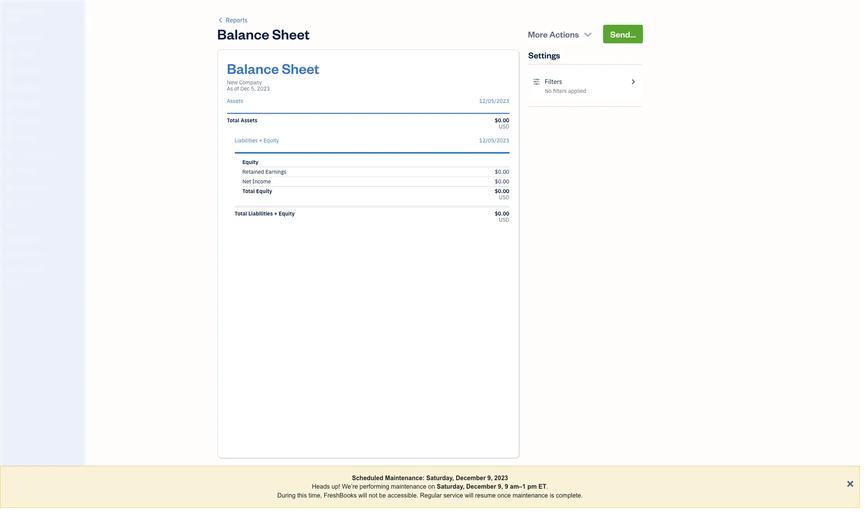 Task type: describe. For each thing, give the bounding box(es) containing it.
total for total liabilities + equity
[[235, 210, 247, 217]]

total assets
[[227, 117, 258, 124]]

company inside new company owner
[[19, 7, 44, 14]]

money image
[[5, 168, 14, 175]]

as
[[227, 85, 233, 92]]

9
[[505, 484, 509, 490]]

settings link
[[2, 276, 83, 290]]

1 will from the left
[[359, 492, 367, 499]]

filters
[[553, 88, 567, 94]]

new company owner
[[6, 7, 44, 22]]

expense image
[[5, 118, 14, 125]]

project image
[[5, 134, 14, 142]]

payment image
[[5, 101, 14, 109]]

0 vertical spatial 9,
[[488, 475, 493, 482]]

1 vertical spatial december
[[467, 484, 497, 490]]

is
[[550, 492, 555, 499]]

maintenance:
[[385, 475, 425, 482]]

et
[[539, 484, 547, 490]]

×
[[847, 476, 855, 490]]

0 vertical spatial settings
[[529, 50, 561, 60]]

12/05/2023 for $0.00
[[480, 137, 510, 144]]

invoice image
[[5, 84, 14, 92]]

services
[[28, 251, 47, 257]]

2 $0.00 usd from the top
[[495, 188, 510, 201]]

am–1
[[510, 484, 526, 490]]

balance for balance sheet new company as of dec 5, 2023
[[227, 59, 279, 77]]

bank
[[6, 266, 17, 272]]

reports button
[[217, 15, 248, 25]]

income
[[253, 178, 271, 185]]

0 vertical spatial saturday,
[[427, 475, 454, 482]]

send… button
[[604, 25, 643, 43]]

× dialog
[[0, 466, 861, 508]]

company inside the balance sheet new company as of dec 5, 2023
[[239, 79, 262, 86]]

items and services link
[[2, 248, 83, 261]]

pm
[[528, 484, 537, 490]]

liabilities + equity
[[235, 137, 279, 144]]

settings image
[[533, 77, 540, 86]]

usd for total liabilities + equity
[[499, 216, 510, 223]]

1 vertical spatial assets
[[241, 117, 258, 124]]

earnings
[[266, 168, 287, 175]]

on
[[428, 484, 435, 490]]

items and services
[[6, 251, 47, 257]]

during
[[277, 492, 296, 499]]

main element
[[0, 0, 105, 508]]

balance sheet new company as of dec 5, 2023
[[227, 59, 320, 92]]

heads
[[312, 484, 330, 490]]

retained earnings
[[243, 168, 287, 175]]

resume
[[475, 492, 496, 499]]

actions
[[550, 29, 579, 39]]

be
[[379, 492, 386, 499]]

chevronleft image
[[217, 15, 225, 25]]

12/05/2023 for usd
[[480, 98, 510, 105]]

sheet for balance sheet
[[272, 25, 310, 43]]

freshbooks
[[324, 492, 357, 499]]

chevrondown image
[[583, 29, 594, 39]]

service
[[444, 492, 463, 499]]

no
[[545, 88, 552, 94]]

regular
[[420, 492, 442, 499]]

and
[[19, 251, 27, 257]]

total liabilities + equity
[[235, 210, 295, 217]]

× button
[[847, 476, 855, 490]]

$0.00 for total assets
[[495, 117, 510, 124]]



Task type: vqa. For each thing, say whether or not it's contained in the screenshot.
this?
no



Task type: locate. For each thing, give the bounding box(es) containing it.
chart image
[[5, 184, 14, 192]]

0 vertical spatial sheet
[[272, 25, 310, 43]]

2023 right "5," at the top left
[[257, 85, 270, 92]]

connections
[[18, 266, 45, 272]]

report image
[[5, 201, 14, 209]]

2 will from the left
[[465, 492, 474, 499]]

0 horizontal spatial +
[[259, 137, 263, 144]]

1 vertical spatial +
[[274, 210, 278, 217]]

apps link
[[2, 219, 83, 233]]

$0.00 for total liabilities + equity
[[495, 210, 510, 217]]

team
[[6, 237, 18, 243]]

2023 inside scheduled maintenance: saturday, december 9, 2023 heads up! we're performing maintenance on saturday, december 9, 9 am–1 pm et . during this time, freshbooks will not be accessible. regular service will resume once maintenance is complete.
[[495, 475, 508, 482]]

time,
[[309, 492, 322, 499]]

scheduled maintenance: saturday, december 9, 2023 heads up! we're performing maintenance on saturday, december 9, 9 am–1 pm et . during this time, freshbooks will not be accessible. regular service will resume once maintenance is complete.
[[277, 475, 583, 499]]

0 horizontal spatial new
[[6, 7, 18, 14]]

0 horizontal spatial company
[[19, 7, 44, 14]]

0 vertical spatial usd
[[499, 123, 510, 130]]

liabilities down total equity
[[249, 210, 273, 217]]

total up liabilities + equity
[[227, 117, 240, 124]]

client image
[[5, 51, 14, 59]]

0 vertical spatial new
[[6, 7, 18, 14]]

assets
[[227, 98, 243, 105], [241, 117, 258, 124]]

liabilities
[[235, 137, 258, 144], [249, 210, 273, 217]]

liabilities down total assets
[[235, 137, 258, 144]]

0 vertical spatial december
[[456, 475, 486, 482]]

saturday,
[[427, 475, 454, 482], [437, 484, 465, 490]]

timer image
[[5, 151, 14, 159]]

2 12/05/2023 from the top
[[480, 137, 510, 144]]

1 vertical spatial total
[[243, 188, 255, 195]]

0 vertical spatial liabilities
[[235, 137, 258, 144]]

assets up liabilities + equity
[[241, 117, 258, 124]]

bank connections link
[[2, 262, 83, 276]]

0 vertical spatial total
[[227, 117, 240, 124]]

1 vertical spatial usd
[[499, 194, 510, 201]]

more
[[528, 29, 548, 39]]

9, up resume at the right bottom of page
[[488, 475, 493, 482]]

2 usd from the top
[[499, 194, 510, 201]]

not
[[369, 492, 378, 499]]

.
[[547, 484, 549, 490]]

balance
[[217, 25, 269, 43], [227, 59, 279, 77]]

complete.
[[556, 492, 583, 499]]

0 vertical spatial $0.00 usd
[[495, 117, 510, 130]]

1 vertical spatial 12/05/2023
[[480, 137, 510, 144]]

2023 inside the balance sheet new company as of dec 5, 2023
[[257, 85, 270, 92]]

0 vertical spatial company
[[19, 7, 44, 14]]

will left not
[[359, 492, 367, 499]]

1 horizontal spatial settings
[[529, 50, 561, 60]]

$0.00 usd for total assets
[[495, 117, 510, 130]]

1 vertical spatial sheet
[[282, 59, 320, 77]]

total down total equity
[[235, 210, 247, 217]]

net
[[243, 178, 251, 185]]

company right of
[[239, 79, 262, 86]]

will
[[359, 492, 367, 499], [465, 492, 474, 499]]

2 vertical spatial $0.00 usd
[[495, 210, 510, 223]]

5,
[[251, 85, 256, 92]]

new left dec
[[227, 79, 238, 86]]

this
[[297, 492, 307, 499]]

3 $0.00 usd from the top
[[495, 210, 510, 223]]

up!
[[332, 484, 340, 490]]

balance down the reports
[[217, 25, 269, 43]]

filters
[[545, 78, 563, 86]]

total for total assets
[[227, 117, 240, 124]]

settings
[[529, 50, 561, 60], [6, 280, 24, 286]]

balance inside the balance sheet new company as of dec 5, 2023
[[227, 59, 279, 77]]

1 vertical spatial company
[[239, 79, 262, 86]]

owner
[[6, 15, 22, 22]]

usd for total assets
[[499, 123, 510, 130]]

12/05/2023
[[480, 98, 510, 105], [480, 137, 510, 144]]

0 vertical spatial 12/05/2023
[[480, 98, 510, 105]]

saturday, up 'on'
[[427, 475, 454, 482]]

2023
[[257, 85, 270, 92], [495, 475, 508, 482]]

settings down bank
[[6, 280, 24, 286]]

1 vertical spatial maintenance
[[513, 492, 548, 499]]

chevronright image
[[630, 77, 637, 86]]

1 horizontal spatial maintenance
[[513, 492, 548, 499]]

settings inside main element
[[6, 280, 24, 286]]

1 $0.00 usd from the top
[[495, 117, 510, 130]]

team members
[[6, 237, 40, 243]]

reports
[[226, 16, 248, 24]]

members
[[19, 237, 40, 243]]

more actions
[[528, 29, 579, 39]]

1 horizontal spatial will
[[465, 492, 474, 499]]

+
[[259, 137, 263, 144], [274, 210, 278, 217]]

applied
[[569, 88, 587, 94]]

0 vertical spatial assets
[[227, 98, 243, 105]]

1 vertical spatial liabilities
[[249, 210, 273, 217]]

bank connections
[[6, 266, 45, 272]]

dashboard image
[[5, 34, 14, 42]]

1 vertical spatial $0.00 usd
[[495, 188, 510, 201]]

performing
[[360, 484, 390, 490]]

balance for balance sheet
[[217, 25, 269, 43]]

2 vertical spatial usd
[[499, 216, 510, 223]]

9,
[[488, 475, 493, 482], [498, 484, 503, 490]]

usd
[[499, 123, 510, 130], [499, 194, 510, 201], [499, 216, 510, 223]]

items
[[6, 251, 18, 257]]

sheet inside the balance sheet new company as of dec 5, 2023
[[282, 59, 320, 77]]

maintenance down the pm
[[513, 492, 548, 499]]

1 vertical spatial balance
[[227, 59, 279, 77]]

no filters applied
[[545, 88, 587, 94]]

accessible.
[[388, 492, 419, 499]]

1 vertical spatial new
[[227, 79, 238, 86]]

total equity
[[243, 188, 272, 195]]

0 horizontal spatial 9,
[[488, 475, 493, 482]]

saturday, up 'service'
[[437, 484, 465, 490]]

assets down of
[[227, 98, 243, 105]]

balance up "5," at the top left
[[227, 59, 279, 77]]

scheduled
[[352, 475, 384, 482]]

net income
[[243, 178, 271, 185]]

december
[[456, 475, 486, 482], [467, 484, 497, 490]]

1 horizontal spatial new
[[227, 79, 238, 86]]

company up owner
[[19, 7, 44, 14]]

of
[[234, 85, 239, 92]]

send…
[[611, 29, 636, 39]]

total for total equity
[[243, 188, 255, 195]]

1 vertical spatial 2023
[[495, 475, 508, 482]]

0 vertical spatial balance
[[217, 25, 269, 43]]

dec
[[241, 85, 250, 92]]

we're
[[342, 484, 358, 490]]

0 vertical spatial +
[[259, 137, 263, 144]]

company
[[19, 7, 44, 14], [239, 79, 262, 86]]

1 12/05/2023 from the top
[[480, 98, 510, 105]]

sheet for balance sheet new company as of dec 5, 2023
[[282, 59, 320, 77]]

2 vertical spatial total
[[235, 210, 247, 217]]

0 horizontal spatial settings
[[6, 280, 24, 286]]

3 usd from the top
[[499, 216, 510, 223]]

1 usd from the top
[[499, 123, 510, 130]]

0 vertical spatial 2023
[[257, 85, 270, 92]]

1 horizontal spatial company
[[239, 79, 262, 86]]

maintenance down maintenance:
[[391, 484, 427, 490]]

sheet
[[272, 25, 310, 43], [282, 59, 320, 77]]

1 horizontal spatial +
[[274, 210, 278, 217]]

estimate image
[[5, 68, 14, 75]]

maintenance
[[391, 484, 427, 490], [513, 492, 548, 499]]

once
[[498, 492, 511, 499]]

0 vertical spatial maintenance
[[391, 484, 427, 490]]

new inside the balance sheet new company as of dec 5, 2023
[[227, 79, 238, 86]]

new
[[6, 7, 18, 14], [227, 79, 238, 86]]

0 horizontal spatial will
[[359, 492, 367, 499]]

2023 up 9
[[495, 475, 508, 482]]

apps
[[6, 223, 17, 229]]

settings down more
[[529, 50, 561, 60]]

will right 'service'
[[465, 492, 474, 499]]

1 vertical spatial saturday,
[[437, 484, 465, 490]]

new inside new company owner
[[6, 7, 18, 14]]

new up owner
[[6, 7, 18, 14]]

9, left 9
[[498, 484, 503, 490]]

more actions button
[[521, 25, 601, 43]]

$0.00 usd for total liabilities + equity
[[495, 210, 510, 223]]

$0.00 usd
[[495, 117, 510, 130], [495, 188, 510, 201], [495, 210, 510, 223]]

0 horizontal spatial maintenance
[[391, 484, 427, 490]]

$0.00 for total
[[495, 188, 510, 195]]

1 vertical spatial settings
[[6, 280, 24, 286]]

1 vertical spatial 9,
[[498, 484, 503, 490]]

balance sheet
[[217, 25, 310, 43]]

1 horizontal spatial 9,
[[498, 484, 503, 490]]

equity
[[264, 137, 279, 144], [243, 159, 259, 166], [256, 188, 272, 195], [279, 210, 295, 217]]

total
[[227, 117, 240, 124], [243, 188, 255, 195], [235, 210, 247, 217]]

1 horizontal spatial 2023
[[495, 475, 508, 482]]

total down net
[[243, 188, 255, 195]]

$0.00
[[495, 117, 510, 124], [495, 168, 510, 175], [495, 178, 510, 185], [495, 188, 510, 195], [495, 210, 510, 217]]

0 horizontal spatial 2023
[[257, 85, 270, 92]]

retained
[[243, 168, 264, 175]]

team members link
[[2, 233, 83, 247]]



